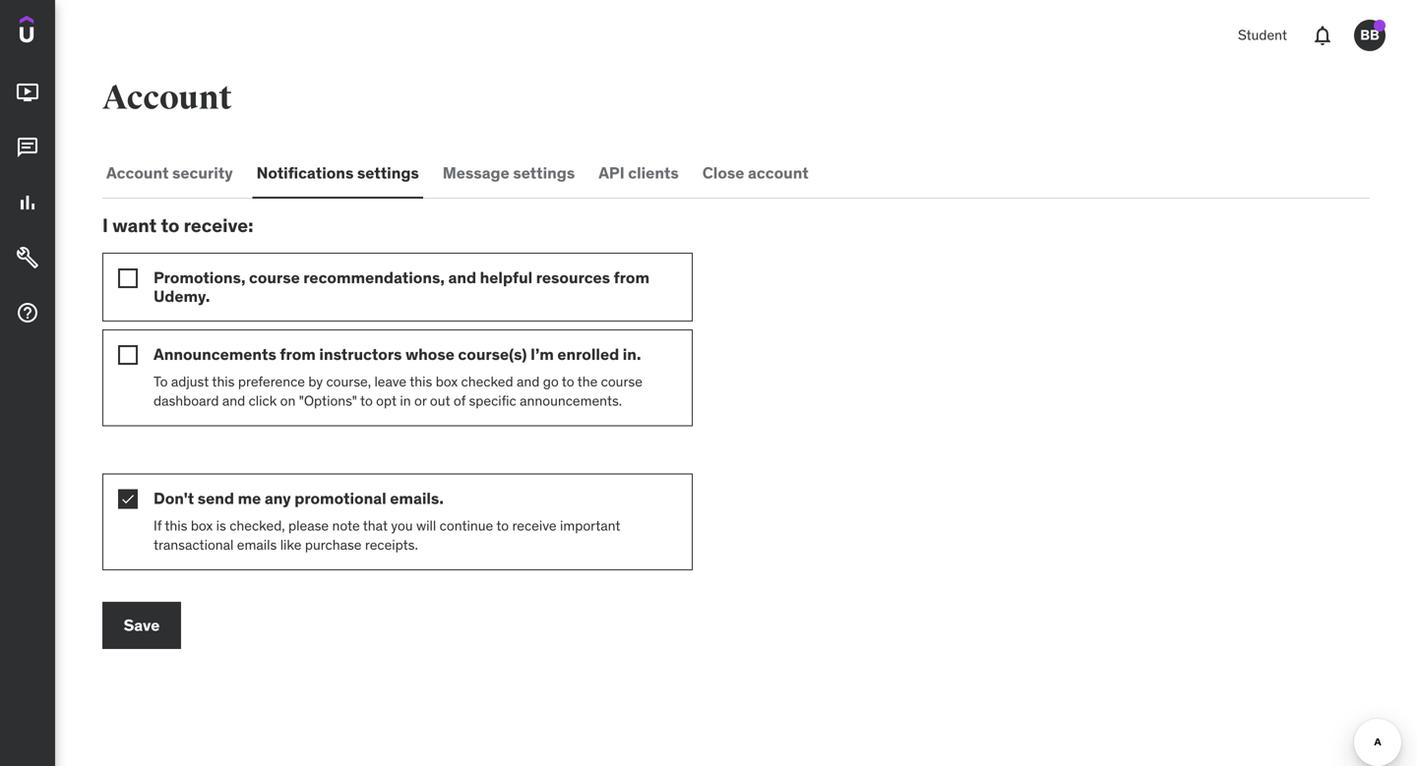 Task type: describe. For each thing, give the bounding box(es) containing it.
of
[[454, 392, 466, 410]]

course,
[[326, 373, 371, 391]]

close account button
[[699, 150, 813, 197]]

send
[[198, 489, 234, 509]]

2 medium image from the top
[[16, 301, 39, 325]]

click
[[249, 392, 277, 410]]

adjust
[[171, 373, 209, 391]]

opt
[[376, 392, 397, 410]]

purchase
[[305, 536, 362, 554]]

3 medium image from the top
[[16, 246, 39, 270]]

small image for promotions, course recommendations, and helpful resources from udemy.
[[118, 269, 138, 288]]

receive
[[512, 517, 557, 535]]

preference
[[238, 373, 305, 391]]

course(s)
[[458, 345, 527, 365]]

to inside don't send me any promotional emails. if this box is checked, please note that you will continue to receive important transactional emails like purchase receipts.
[[496, 517, 509, 535]]

recommendations,
[[303, 268, 445, 288]]

instructors
[[319, 345, 402, 365]]

account security
[[106, 163, 233, 183]]

save button
[[102, 602, 181, 650]]

1 medium image from the top
[[16, 81, 39, 105]]

whose
[[405, 345, 455, 365]]

bb
[[1360, 26, 1380, 44]]

message
[[443, 163, 510, 183]]

note
[[332, 517, 360, 535]]

api
[[599, 163, 625, 183]]

i want to receive:
[[102, 214, 253, 237]]

specific
[[469, 392, 516, 410]]

0 horizontal spatial and
[[222, 392, 245, 410]]

to left opt
[[360, 392, 373, 410]]

close account
[[702, 163, 809, 183]]

notifications settings button
[[253, 150, 423, 197]]

me
[[238, 489, 261, 509]]

settings for message settings
[[513, 163, 575, 183]]

1 horizontal spatial this
[[212, 373, 235, 391]]

save
[[124, 616, 160, 636]]

i'm
[[530, 345, 554, 365]]

api clients button
[[595, 150, 683, 197]]

is
[[216, 517, 226, 535]]

account
[[748, 163, 809, 183]]

to right go
[[562, 373, 574, 391]]

course inside promotions, course recommendations, and helpful resources from udemy.
[[249, 268, 300, 288]]

announcements from instructors whose course(s) i'm enrolled in. to adjust this preference by course, leave this box checked and go to the  course dashboard and click on "options" to opt in or out of specific announcements.
[[154, 345, 643, 410]]

udemy image
[[20, 16, 109, 49]]

like
[[280, 536, 302, 554]]

bb link
[[1346, 12, 1394, 59]]

from inside announcements from instructors whose course(s) i'm enrolled in. to adjust this preference by course, leave this box checked and go to the  course dashboard and click on "options" to opt in or out of specific announcements.
[[280, 345, 316, 365]]

security
[[172, 163, 233, 183]]

or
[[414, 392, 427, 410]]

box inside announcements from instructors whose course(s) i'm enrolled in. to adjust this preference by course, leave this box checked and go to the  course dashboard and click on "options" to opt in or out of specific announcements.
[[436, 373, 458, 391]]

close
[[702, 163, 745, 183]]

dashboard
[[154, 392, 219, 410]]

course inside announcements from instructors whose course(s) i'm enrolled in. to adjust this preference by course, leave this box checked and go to the  course dashboard and click on "options" to opt in or out of specific announcements.
[[601, 373, 643, 391]]

on
[[280, 392, 296, 410]]



Task type: vqa. For each thing, say whether or not it's contained in the screenshot.
'course' within THE 'NEW COURSE' button
no



Task type: locate. For each thing, give the bounding box(es) containing it.
1 horizontal spatial box
[[436, 373, 458, 391]]

1 vertical spatial course
[[601, 373, 643, 391]]

3 small image from the top
[[118, 490, 138, 509]]

1 horizontal spatial course
[[601, 373, 643, 391]]

emails
[[237, 536, 277, 554]]

receipts.
[[365, 536, 418, 554]]

0 vertical spatial small image
[[118, 269, 138, 288]]

medium image
[[16, 191, 39, 215], [16, 301, 39, 325]]

1 vertical spatial from
[[280, 345, 316, 365]]

to right the want
[[161, 214, 179, 237]]

from inside promotions, course recommendations, and helpful resources from udemy.
[[614, 268, 650, 288]]

1 horizontal spatial and
[[448, 268, 476, 288]]

important
[[560, 517, 621, 535]]

2 vertical spatial medium image
[[16, 246, 39, 270]]

1 vertical spatial and
[[517, 373, 540, 391]]

this up the or
[[410, 373, 432, 391]]

leave
[[374, 373, 407, 391]]

message settings
[[443, 163, 575, 183]]

receive:
[[184, 214, 253, 237]]

box up out
[[436, 373, 458, 391]]

to
[[154, 373, 168, 391]]

small image left don't
[[118, 490, 138, 509]]

promotional
[[295, 489, 386, 509]]

small image down the want
[[118, 269, 138, 288]]

notifications
[[257, 163, 354, 183]]

checked
[[461, 373, 513, 391]]

small image
[[118, 269, 138, 288], [118, 346, 138, 365], [118, 490, 138, 509]]

0 vertical spatial from
[[614, 268, 650, 288]]

0 horizontal spatial this
[[165, 517, 187, 535]]

settings
[[357, 163, 419, 183], [513, 163, 575, 183]]

go
[[543, 373, 559, 391]]

message settings button
[[439, 150, 579, 197]]

0 vertical spatial medium image
[[16, 81, 39, 105]]

0 horizontal spatial course
[[249, 268, 300, 288]]

1 vertical spatial medium image
[[16, 136, 39, 160]]

that
[[363, 517, 388, 535]]

0 horizontal spatial from
[[280, 345, 316, 365]]

promotions, course recommendations, and helpful resources from udemy.
[[154, 268, 650, 307]]

you
[[391, 517, 413, 535]]

settings left api at left top
[[513, 163, 575, 183]]

2 settings from the left
[[513, 163, 575, 183]]

emails.
[[390, 489, 444, 509]]

course down in.
[[601, 373, 643, 391]]

udemy.
[[154, 286, 210, 307]]

and left go
[[517, 373, 540, 391]]

please
[[288, 517, 329, 535]]

settings for notifications settings
[[357, 163, 419, 183]]

small image for don't send me any promotional emails.
[[118, 490, 138, 509]]

student link
[[1226, 12, 1299, 59]]

api clients
[[599, 163, 679, 183]]

medium image
[[16, 81, 39, 105], [16, 136, 39, 160], [16, 246, 39, 270]]

and
[[448, 268, 476, 288], [517, 373, 540, 391], [222, 392, 245, 410]]

2 small image from the top
[[118, 346, 138, 365]]

in.
[[623, 345, 641, 365]]

0 horizontal spatial settings
[[357, 163, 419, 183]]

to
[[161, 214, 179, 237], [562, 373, 574, 391], [360, 392, 373, 410], [496, 517, 509, 535]]

1 vertical spatial box
[[191, 517, 213, 535]]

i
[[102, 214, 108, 237]]

"options"
[[299, 392, 357, 410]]

helpful
[[480, 268, 533, 288]]

from up by
[[280, 345, 316, 365]]

small image left announcements
[[118, 346, 138, 365]]

notifications settings
[[257, 163, 419, 183]]

account inside button
[[106, 163, 169, 183]]

this inside don't send me any promotional emails. if this box is checked, please note that you will continue to receive important transactional emails like purchase receipts.
[[165, 517, 187, 535]]

account for account
[[102, 78, 232, 119]]

0 vertical spatial medium image
[[16, 191, 39, 215]]

want
[[112, 214, 157, 237]]

small image for announcements from instructors whose course(s) i'm enrolled in.
[[118, 346, 138, 365]]

account security button
[[102, 150, 237, 197]]

if
[[154, 517, 162, 535]]

this
[[212, 373, 235, 391], [410, 373, 432, 391], [165, 517, 187, 535]]

0 vertical spatial box
[[436, 373, 458, 391]]

any
[[265, 489, 291, 509]]

continue
[[440, 517, 493, 535]]

you have alerts image
[[1374, 20, 1386, 31]]

0 vertical spatial account
[[102, 78, 232, 119]]

student
[[1238, 26, 1287, 44]]

course right promotions, in the top left of the page
[[249, 268, 300, 288]]

0 vertical spatial course
[[249, 268, 300, 288]]

0 horizontal spatial box
[[191, 517, 213, 535]]

course
[[249, 268, 300, 288], [601, 373, 643, 391]]

notifications image
[[1311, 24, 1335, 47]]

to left receive
[[496, 517, 509, 535]]

don't
[[154, 489, 194, 509]]

will
[[416, 517, 436, 535]]

resources
[[536, 268, 610, 288]]

transactional
[[154, 536, 234, 554]]

and left helpful
[[448, 268, 476, 288]]

1 horizontal spatial settings
[[513, 163, 575, 183]]

1 vertical spatial account
[[106, 163, 169, 183]]

2 vertical spatial small image
[[118, 490, 138, 509]]

account
[[102, 78, 232, 119], [106, 163, 169, 183]]

1 vertical spatial small image
[[118, 346, 138, 365]]

1 horizontal spatial from
[[614, 268, 650, 288]]

promotions,
[[154, 268, 246, 288]]

and inside promotions, course recommendations, and helpful resources from udemy.
[[448, 268, 476, 288]]

in
[[400, 392, 411, 410]]

2 vertical spatial and
[[222, 392, 245, 410]]

2 medium image from the top
[[16, 136, 39, 160]]

account up the want
[[106, 163, 169, 183]]

1 vertical spatial medium image
[[16, 301, 39, 325]]

checked,
[[230, 517, 285, 535]]

don't send me any promotional emails. if this box is checked, please note that you will continue to receive important transactional emails like purchase receipts.
[[154, 489, 621, 554]]

out
[[430, 392, 450, 410]]

box left is at the left
[[191, 517, 213, 535]]

announcements.
[[520, 392, 622, 410]]

box inside don't send me any promotional emails. if this box is checked, please note that you will continue to receive important transactional emails like purchase receipts.
[[191, 517, 213, 535]]

2 horizontal spatial and
[[517, 373, 540, 391]]

1 small image from the top
[[118, 269, 138, 288]]

announcements
[[154, 345, 276, 365]]

by
[[308, 373, 323, 391]]

settings right notifications
[[357, 163, 419, 183]]

1 medium image from the top
[[16, 191, 39, 215]]

from right 'resources'
[[614, 268, 650, 288]]

2 horizontal spatial this
[[410, 373, 432, 391]]

from
[[614, 268, 650, 288], [280, 345, 316, 365]]

and left click
[[222, 392, 245, 410]]

the
[[577, 373, 598, 391]]

account for account security
[[106, 163, 169, 183]]

account up account security
[[102, 78, 232, 119]]

box
[[436, 373, 458, 391], [191, 517, 213, 535]]

enrolled
[[557, 345, 619, 365]]

clients
[[628, 163, 679, 183]]

1 settings from the left
[[357, 163, 419, 183]]

this down announcements
[[212, 373, 235, 391]]

0 vertical spatial and
[[448, 268, 476, 288]]

this right if on the left
[[165, 517, 187, 535]]



